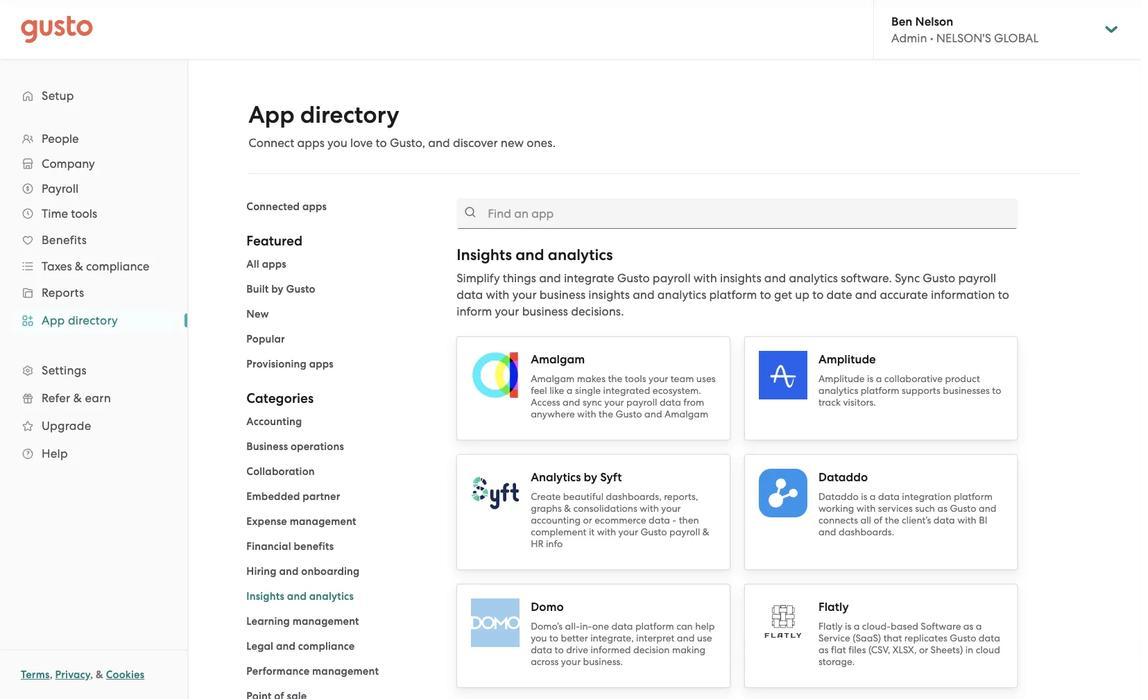 Task type: describe. For each thing, give the bounding box(es) containing it.
list for categories
[[247, 413, 436, 699]]

app directory connect apps you love to gusto, and discover new ones.
[[249, 101, 556, 150]]

a up cloud
[[976, 621, 982, 632]]

inform
[[457, 305, 492, 318]]

2 , from the left
[[90, 669, 93, 681]]

your down integrated
[[604, 397, 624, 408]]

gusto inside dataddo dataddo is a data integration platform working with services such as gusto and connects all of the client's data with bi and dashboards.
[[950, 503, 976, 514]]

financial benefits
[[247, 540, 334, 553]]

setup
[[42, 89, 74, 103]]

legal and compliance link
[[247, 640, 355, 653]]

hiring and onboarding
[[247, 565, 360, 578]]

upgrade link
[[14, 413, 173, 438]]

hiring
[[247, 565, 277, 578]]

platform inside amplitude amplitude is a collaborative product analytics platform supports businesses to track visitors.
[[861, 385, 899, 396]]

connect
[[249, 136, 294, 150]]

2 vertical spatial amalgam
[[665, 409, 708, 420]]

software
[[921, 621, 961, 632]]

platform inside domo domo's all-in-one data platform can help you to better integrate, interpret and use data to drive informed decision making across your business.
[[635, 621, 674, 632]]

love
[[350, 136, 373, 150]]

time
[[42, 207, 68, 221]]

of
[[874, 515, 883, 526]]

sync
[[583, 397, 602, 408]]

track
[[819, 397, 841, 408]]

uses
[[696, 373, 716, 385]]

0 vertical spatial insights and analytics
[[457, 246, 613, 264]]

data inside analytics by syft create beautiful dashboards, reports, graphs & consolidations with your accounting or ecommerce data - then complement it with your gusto payroll & hr info
[[649, 515, 670, 526]]

informed
[[591, 644, 631, 656]]

ben nelson admin • nelson's global
[[891, 14, 1039, 45]]

company button
[[14, 151, 173, 176]]

one
[[592, 621, 609, 632]]

making
[[672, 644, 706, 656]]

0 horizontal spatial insights
[[247, 590, 285, 603]]

your down ecommerce
[[619, 527, 638, 538]]

such
[[915, 503, 935, 514]]

dataddo logo image
[[759, 469, 807, 518]]

you inside app directory connect apps you love to gusto, and discover new ones.
[[327, 136, 347, 150]]

simplify things and integrate gusto payroll with insights and analytics software. sync gusto payroll data with your business insights and analytics platform to get up to date and accurate information to inform your business decisions.
[[457, 271, 1009, 318]]

business operations link
[[247, 441, 344, 453]]

App Search field
[[457, 198, 1018, 229]]

directory for app directory
[[68, 314, 118, 327]]

ecommerce
[[595, 515, 646, 526]]

expense management link
[[247, 515, 356, 528]]

2 vertical spatial as
[[819, 644, 829, 656]]

(saas)
[[853, 633, 881, 644]]

•
[[930, 31, 934, 45]]

1 vertical spatial amalgam
[[531, 373, 575, 385]]

payroll inside analytics by syft create beautiful dashboards, reports, graphs & consolidations with your accounting or ecommerce data - then complement it with your gusto payroll & hr info
[[669, 527, 700, 538]]

legal and compliance
[[247, 640, 355, 653]]

that
[[884, 633, 902, 644]]

beautiful
[[563, 491, 604, 503]]

by for analytics
[[584, 470, 597, 484]]

nelson's
[[936, 31, 991, 45]]

2 amplitude from the top
[[819, 373, 865, 385]]

reports,
[[664, 491, 698, 503]]

all apps
[[247, 258, 286, 271]]

embedded partner
[[247, 490, 340, 503]]

featured
[[247, 233, 302, 249]]

cloud
[[976, 644, 1000, 656]]

in-
[[580, 621, 592, 632]]

flat
[[831, 644, 846, 656]]

new link
[[247, 308, 269, 321]]

and inside app directory connect apps you love to gusto, and discover new ones.
[[428, 136, 450, 150]]

performance management link
[[247, 665, 379, 678]]

from
[[684, 397, 704, 408]]

help link
[[14, 441, 173, 466]]

in
[[965, 644, 974, 656]]

popular link
[[247, 333, 285, 345]]

access
[[531, 397, 560, 408]]

analytics inside amplitude amplitude is a collaborative product analytics platform supports businesses to track visitors.
[[819, 385, 858, 396]]

you inside domo domo's all-in-one data platform can help you to better integrate, interpret and use data to drive informed decision making across your business.
[[531, 633, 547, 644]]

management for expense management
[[290, 515, 356, 528]]

reports
[[42, 286, 84, 300]]

learning
[[247, 615, 290, 628]]

collaboration link
[[247, 466, 315, 478]]

to right up
[[812, 288, 824, 302]]

to down domo's
[[549, 633, 559, 644]]

data inside flatly flatly is a cloud-based software as a service (saas) that replicates gusto data as flat files (csv, xlsx, or sheets) in cloud storage.
[[979, 633, 1000, 644]]

better
[[561, 633, 588, 644]]

compliance for legal and compliance
[[298, 640, 355, 653]]

operations
[[291, 441, 344, 453]]

is for dataddo
[[861, 491, 868, 503]]

analytics
[[531, 470, 581, 484]]

gusto inside flatly flatly is a cloud-based software as a service (saas) that replicates gusto data as flat files (csv, xlsx, or sheets) in cloud storage.
[[950, 633, 976, 644]]

ben
[[891, 14, 913, 28]]

platform inside simplify things and integrate gusto payroll with insights and analytics software. sync gusto payroll data with your business insights and analytics platform to get up to date and accurate information to inform your business decisions.
[[709, 288, 757, 302]]

reports link
[[14, 280, 173, 305]]

app for app directory connect apps you love to gusto, and discover new ones.
[[249, 101, 295, 129]]

refer
[[42, 391, 70, 405]]

settings
[[42, 364, 87, 377]]

connected
[[247, 200, 300, 213]]

flatly flatly is a cloud-based software as a service (saas) that replicates gusto data as flat files (csv, xlsx, or sheets) in cloud storage.
[[819, 600, 1000, 668]]

0 vertical spatial the
[[608, 373, 623, 385]]

provisioning apps
[[247, 358, 334, 370]]

benefits
[[42, 233, 87, 247]]

built
[[247, 283, 269, 296]]

1 horizontal spatial insights
[[457, 246, 512, 264]]

1 , from the left
[[50, 669, 53, 681]]

visitors.
[[843, 397, 876, 408]]

data up "integrate,"
[[612, 621, 633, 632]]

gusto right integrate
[[617, 271, 650, 285]]

integrate
[[564, 271, 614, 285]]

home image
[[21, 16, 93, 43]]

taxes & compliance button
[[14, 254, 173, 279]]

tools inside "dropdown button"
[[71, 207, 97, 221]]

or inside analytics by syft create beautiful dashboards, reports, graphs & consolidations with your accounting or ecommerce data - then complement it with your gusto payroll & hr info
[[583, 515, 592, 526]]

your up ecosystem.
[[649, 373, 668, 385]]

privacy link
[[55, 669, 90, 681]]

gusto inside amalgam amalgam makes the tools your team uses feel like a single integrated ecosystem. access and sync your payroll data from anywhere with the gusto and amalgam
[[616, 409, 642, 420]]

taxes
[[42, 259, 72, 273]]

sheets)
[[931, 644, 963, 656]]

directory for app directory connect apps you love to gusto, and discover new ones.
[[300, 101, 399, 129]]

& inside 'link'
[[73, 391, 82, 405]]

provisioning
[[247, 358, 307, 370]]

help
[[42, 447, 68, 461]]

analytics by syft logo image
[[471, 469, 520, 518]]

a for amplitude
[[876, 373, 882, 385]]

things
[[503, 271, 536, 285]]

your inside domo domo's all-in-one data platform can help you to better integrate, interpret and use data to drive informed decision making across your business.
[[561, 656, 581, 668]]

settings link
[[14, 358, 173, 383]]

collaboration
[[247, 466, 315, 478]]

software.
[[841, 271, 892, 285]]

taxes & compliance
[[42, 259, 149, 273]]

collaborative
[[884, 373, 943, 385]]

with inside amalgam amalgam makes the tools your team uses feel like a single integrated ecosystem. access and sync your payroll data from anywhere with the gusto and amalgam
[[577, 409, 596, 420]]

services
[[878, 503, 913, 514]]

and inside domo domo's all-in-one data platform can help you to better integrate, interpret and use data to drive informed decision making across your business.
[[677, 633, 695, 644]]

all-
[[565, 621, 580, 632]]

data down such
[[934, 515, 955, 526]]

accounting
[[247, 416, 302, 428]]

connected apps link
[[247, 200, 327, 213]]

integrated
[[603, 385, 650, 396]]

graphs
[[531, 503, 562, 514]]

app for app directory
[[42, 314, 65, 327]]



Task type: vqa. For each thing, say whether or not it's contained in the screenshot.
HELP YOUR TEAM GROW THEIR SAVINGS
no



Task type: locate. For each thing, give the bounding box(es) containing it.
1 horizontal spatial tools
[[625, 373, 646, 385]]

gusto inside list
[[286, 283, 315, 296]]

management down "partner"
[[290, 515, 356, 528]]

to right information
[[998, 288, 1009, 302]]

1 vertical spatial tools
[[625, 373, 646, 385]]

1 vertical spatial insights and analytics
[[247, 590, 354, 603]]

the inside dataddo dataddo is a data integration platform working with services such as gusto and connects all of the client's data with bi and dashboards.
[[885, 515, 900, 526]]

1 vertical spatial insights
[[588, 288, 630, 302]]

is inside dataddo dataddo is a data integration platform working with services such as gusto and connects all of the client's data with bi and dashboards.
[[861, 491, 868, 503]]

0 vertical spatial amalgam
[[531, 352, 585, 366]]

list containing all apps
[[247, 256, 436, 373]]

upgrade
[[42, 419, 91, 433]]

0 vertical spatial dataddo
[[819, 470, 868, 484]]

1 vertical spatial dataddo
[[819, 491, 859, 503]]

by left syft
[[584, 470, 597, 484]]

1 dataddo from the top
[[819, 470, 868, 484]]

as left the "flat"
[[819, 644, 829, 656]]

data up "across" at the left bottom
[[531, 644, 552, 656]]

1 horizontal spatial or
[[919, 644, 928, 656]]

company
[[42, 157, 95, 171]]

1 vertical spatial the
[[599, 409, 613, 420]]

data up services
[[878, 491, 900, 503]]

accounting link
[[247, 416, 302, 428]]

analytics
[[548, 246, 613, 264], [789, 271, 838, 285], [658, 288, 706, 302], [819, 385, 858, 396], [309, 590, 354, 603]]

0 horizontal spatial ,
[[50, 669, 53, 681]]

sync
[[895, 271, 920, 285]]

2 vertical spatial the
[[885, 515, 900, 526]]

your down drive
[[561, 656, 581, 668]]

apps right connect
[[297, 136, 325, 150]]

storage.
[[819, 656, 855, 668]]

provisioning apps link
[[247, 358, 334, 370]]

1 horizontal spatial directory
[[300, 101, 399, 129]]

connected apps
[[247, 200, 327, 213]]

0 vertical spatial tools
[[71, 207, 97, 221]]

expense
[[247, 515, 287, 528]]

1 vertical spatial as
[[964, 621, 974, 632]]

as inside dataddo dataddo is a data integration platform working with services such as gusto and connects all of the client's data with bi and dashboards.
[[938, 503, 948, 514]]

connects
[[819, 515, 858, 526]]

0 vertical spatial by
[[271, 283, 284, 296]]

terms link
[[21, 669, 50, 681]]

consolidations
[[573, 503, 637, 514]]

categories
[[247, 391, 314, 407]]

0 horizontal spatial insights
[[588, 288, 630, 302]]

is up service
[[845, 621, 851, 632]]

legal
[[247, 640, 273, 653]]

1 horizontal spatial compliance
[[298, 640, 355, 653]]

directory inside app directory connect apps you love to gusto, and discover new ones.
[[300, 101, 399, 129]]

apps right connected
[[302, 200, 327, 213]]

0 horizontal spatial directory
[[68, 314, 118, 327]]

, left cookies
[[90, 669, 93, 681]]

app inside list
[[42, 314, 65, 327]]

0 vertical spatial you
[[327, 136, 347, 150]]

gusto up information
[[923, 271, 956, 285]]

data inside amalgam amalgam makes the tools your team uses feel like a single integrated ecosystem. access and sync your payroll data from anywhere with the gusto and amalgam
[[660, 397, 681, 408]]

businesses
[[943, 385, 990, 396]]

insights
[[457, 246, 512, 264], [247, 590, 285, 603]]

built by gusto link
[[247, 283, 315, 296]]

a for dataddo
[[870, 491, 876, 503]]

data up cloud
[[979, 633, 1000, 644]]

platform up interpret
[[635, 621, 674, 632]]

amplitude up visitors.
[[819, 352, 876, 366]]

0 horizontal spatial insights and analytics
[[247, 590, 354, 603]]

accounting
[[531, 515, 581, 526]]

by right built
[[271, 283, 284, 296]]

0 horizontal spatial or
[[583, 515, 592, 526]]

to inside amplitude amplitude is a collaborative product analytics platform supports businesses to track visitors.
[[992, 385, 1001, 396]]

list
[[0, 126, 187, 468], [247, 256, 436, 373], [247, 413, 436, 699]]

1 vertical spatial compliance
[[298, 640, 355, 653]]

insights up decisions.
[[588, 288, 630, 302]]

compliance inside the taxes & compliance dropdown button
[[86, 259, 149, 273]]

apps inside app directory connect apps you love to gusto, and discover new ones.
[[297, 136, 325, 150]]

your down things
[[512, 288, 537, 302]]

is
[[867, 373, 874, 385], [861, 491, 868, 503], [845, 621, 851, 632]]

time tools button
[[14, 201, 173, 226]]

2 vertical spatial is
[[845, 621, 851, 632]]

business down integrate
[[540, 288, 586, 302]]

1 vertical spatial amplitude
[[819, 373, 865, 385]]

popular
[[247, 333, 285, 345]]

0 vertical spatial amplitude
[[819, 352, 876, 366]]

supports
[[902, 385, 941, 396]]

insights up "simplify"
[[457, 246, 512, 264]]

the down services
[[885, 515, 900, 526]]

is inside flatly flatly is a cloud-based software as a service (saas) that replicates gusto data as flat files (csv, xlsx, or sheets) in cloud storage.
[[845, 621, 851, 632]]

payroll inside amalgam amalgam makes the tools your team uses feel like a single integrated ecosystem. access and sync your payroll data from anywhere with the gusto and amalgam
[[626, 397, 657, 408]]

2 flatly from the top
[[819, 621, 843, 632]]

amplitude up track
[[819, 373, 865, 385]]

cookies button
[[106, 667, 144, 683]]

0 vertical spatial insights
[[720, 271, 761, 285]]

the down sync
[[599, 409, 613, 420]]

cloud-
[[862, 621, 891, 632]]

all
[[247, 258, 259, 271]]

0 vertical spatial insights
[[457, 246, 512, 264]]

0 horizontal spatial you
[[327, 136, 347, 150]]

tools inside amalgam amalgam makes the tools your team uses feel like a single integrated ecosystem. access and sync your payroll data from anywhere with the gusto and amalgam
[[625, 373, 646, 385]]

0 horizontal spatial as
[[819, 644, 829, 656]]

management down legal and compliance
[[312, 665, 379, 678]]

management for learning management
[[293, 615, 359, 628]]

platform
[[709, 288, 757, 302], [861, 385, 899, 396], [954, 491, 993, 503], [635, 621, 674, 632]]

0 vertical spatial flatly
[[819, 600, 849, 614]]

tools up integrated
[[625, 373, 646, 385]]

0 vertical spatial as
[[938, 503, 948, 514]]

by inside analytics by syft create beautiful dashboards, reports, graphs & consolidations with your accounting or ecommerce data - then complement it with your gusto payroll & hr info
[[584, 470, 597, 484]]

,
[[50, 669, 53, 681], [90, 669, 93, 681]]

gusto down ecommerce
[[641, 527, 667, 538]]

0 vertical spatial compliance
[[86, 259, 149, 273]]

, left privacy
[[50, 669, 53, 681]]

a inside amalgam amalgam makes the tools your team uses feel like a single integrated ecosystem. access and sync your payroll data from anywhere with the gusto and amalgam
[[567, 385, 573, 396]]

apps for provisioning apps
[[309, 358, 334, 370]]

0 horizontal spatial by
[[271, 283, 284, 296]]

0 vertical spatial directory
[[300, 101, 399, 129]]

app up connect
[[249, 101, 295, 129]]

platform inside dataddo dataddo is a data integration platform working with services such as gusto and connects all of the client's data with bi and dashboards.
[[954, 491, 993, 503]]

gusto down integrated
[[616, 409, 642, 420]]

compliance down benefits link
[[86, 259, 149, 273]]

feel
[[531, 385, 547, 396]]

nelson
[[915, 14, 953, 28]]

as up in
[[964, 621, 974, 632]]

is up visitors.
[[867, 373, 874, 385]]

a up of
[[870, 491, 876, 503]]

to left the get
[[760, 288, 771, 302]]

a right like
[[567, 385, 573, 396]]

insights up learning
[[247, 590, 285, 603]]

analytics by syft create beautiful dashboards, reports, graphs & consolidations with your accounting or ecommerce data - then complement it with your gusto payroll & hr info
[[531, 470, 709, 550]]

learning management link
[[247, 615, 359, 628]]

drive
[[566, 644, 588, 656]]

-
[[672, 515, 677, 526]]

client's
[[902, 515, 931, 526]]

gusto navigation element
[[0, 60, 187, 490]]

0 vertical spatial management
[[290, 515, 356, 528]]

global
[[994, 31, 1039, 45]]

management for performance management
[[312, 665, 379, 678]]

new
[[247, 308, 269, 321]]

1 horizontal spatial as
[[938, 503, 948, 514]]

1 vertical spatial business
[[522, 305, 568, 318]]

insights and analytics inside list
[[247, 590, 354, 603]]

1 vertical spatial management
[[293, 615, 359, 628]]

ones.
[[527, 136, 556, 150]]

flatly
[[819, 600, 849, 614], [819, 621, 843, 632]]

use
[[697, 633, 712, 644]]

people
[[42, 132, 79, 146]]

tools down payroll dropdown button
[[71, 207, 97, 221]]

gusto up in
[[950, 633, 976, 644]]

information
[[931, 288, 995, 302]]

complement
[[531, 527, 587, 538]]

apps for all apps
[[262, 258, 286, 271]]

onboarding
[[301, 565, 360, 578]]

time tools
[[42, 207, 97, 221]]

your
[[512, 288, 537, 302], [495, 305, 519, 318], [649, 373, 668, 385], [604, 397, 624, 408], [661, 503, 681, 514], [619, 527, 638, 538], [561, 656, 581, 668]]

dashboards,
[[606, 491, 662, 503]]

payroll
[[42, 182, 79, 196]]

1 horizontal spatial you
[[531, 633, 547, 644]]

is for amplitude
[[867, 373, 874, 385]]

business operations
[[247, 441, 344, 453]]

gusto right such
[[950, 503, 976, 514]]

info
[[546, 538, 563, 550]]

management up legal and compliance
[[293, 615, 359, 628]]

list containing accounting
[[247, 413, 436, 699]]

None search field
[[457, 198, 1018, 229]]

0 horizontal spatial tools
[[71, 207, 97, 221]]

directory up love
[[300, 101, 399, 129]]

privacy
[[55, 669, 90, 681]]

platform up bi at the right bottom of page
[[954, 491, 993, 503]]

insights and analytics up learning management
[[247, 590, 354, 603]]

integration
[[902, 491, 952, 503]]

financial
[[247, 540, 291, 553]]

0 vertical spatial app
[[249, 101, 295, 129]]

performance
[[247, 665, 310, 678]]

a up (saas) on the right of page
[[854, 621, 860, 632]]

0 horizontal spatial app
[[42, 314, 65, 327]]

anywhere
[[531, 409, 575, 420]]

benefits link
[[14, 228, 173, 253]]

0 vertical spatial or
[[583, 515, 592, 526]]

gusto down all apps link
[[286, 283, 315, 296]]

date
[[827, 288, 852, 302]]

your right inform
[[495, 305, 519, 318]]

1 vertical spatial directory
[[68, 314, 118, 327]]

insights and analytics link
[[247, 590, 354, 603]]

amalgam logo image
[[471, 351, 520, 400]]

apps right all on the left of the page
[[262, 258, 286, 271]]

directory down reports link
[[68, 314, 118, 327]]

app down the reports
[[42, 314, 65, 327]]

data down ecosystem.
[[660, 397, 681, 408]]

insights and analytics
[[457, 246, 613, 264], [247, 590, 354, 603]]

insights
[[720, 271, 761, 285], [588, 288, 630, 302]]

data left -
[[649, 515, 670, 526]]

then
[[679, 515, 699, 526]]

1 horizontal spatial by
[[584, 470, 597, 484]]

or
[[583, 515, 592, 526], [919, 644, 928, 656]]

or up it
[[583, 515, 592, 526]]

flatly logo image
[[759, 599, 807, 647]]

1 horizontal spatial ,
[[90, 669, 93, 681]]

0 vertical spatial is
[[867, 373, 874, 385]]

apps for connected apps
[[302, 200, 327, 213]]

1 amplitude from the top
[[819, 352, 876, 366]]

product
[[945, 373, 980, 385]]

or inside flatly flatly is a cloud-based software as a service (saas) that replicates gusto data as flat files (csv, xlsx, or sheets) in cloud storage.
[[919, 644, 928, 656]]

2 dataddo from the top
[[819, 491, 859, 503]]

1 vertical spatial by
[[584, 470, 597, 484]]

data up inform
[[457, 288, 483, 302]]

to inside app directory connect apps you love to gusto, and discover new ones.
[[376, 136, 387, 150]]

a inside amplitude amplitude is a collaborative product analytics platform supports businesses to track visitors.
[[876, 373, 882, 385]]

1 vertical spatial flatly
[[819, 621, 843, 632]]

your up -
[[661, 503, 681, 514]]

1 flatly from the top
[[819, 600, 849, 614]]

you left love
[[327, 136, 347, 150]]

a for flatly
[[854, 621, 860, 632]]

by
[[271, 283, 284, 296], [584, 470, 597, 484]]

1 horizontal spatial insights
[[720, 271, 761, 285]]

is up all
[[861, 491, 868, 503]]

list containing people
[[0, 126, 187, 468]]

the up integrated
[[608, 373, 623, 385]]

business down things
[[522, 305, 568, 318]]

app
[[249, 101, 295, 129], [42, 314, 65, 327]]

working
[[819, 503, 854, 514]]

platform up visitors.
[[861, 385, 899, 396]]

2 vertical spatial management
[[312, 665, 379, 678]]

bi
[[979, 515, 987, 526]]

you down domo's
[[531, 633, 547, 644]]

2 horizontal spatial as
[[964, 621, 974, 632]]

partner
[[303, 490, 340, 503]]

learning management
[[247, 615, 359, 628]]

domo logo image
[[471, 599, 520, 647]]

people button
[[14, 126, 173, 151]]

1 horizontal spatial insights and analytics
[[457, 246, 613, 264]]

0 vertical spatial business
[[540, 288, 586, 302]]

based
[[891, 621, 919, 632]]

list for featured
[[247, 256, 436, 373]]

1 vertical spatial or
[[919, 644, 928, 656]]

apps right provisioning
[[309, 358, 334, 370]]

is inside amplitude amplitude is a collaborative product analytics platform supports businesses to track visitors.
[[867, 373, 874, 385]]

cookies
[[106, 669, 144, 681]]

directory inside list
[[68, 314, 118, 327]]

insights and analytics up things
[[457, 246, 613, 264]]

1 vertical spatial app
[[42, 314, 65, 327]]

platform left the get
[[709, 288, 757, 302]]

embedded
[[247, 490, 300, 503]]

0 horizontal spatial compliance
[[86, 259, 149, 273]]

xlsx,
[[893, 644, 917, 656]]

insights down the app search field
[[720, 271, 761, 285]]

gusto inside analytics by syft create beautiful dashboards, reports, graphs & consolidations with your accounting or ecommerce data - then complement it with your gusto payroll & hr info
[[641, 527, 667, 538]]

amalgam amalgam makes the tools your team uses feel like a single integrated ecosystem. access and sync your payroll data from anywhere with the gusto and amalgam
[[531, 352, 716, 420]]

amplitude logo image
[[759, 351, 807, 400]]

compliance up performance management 'link'
[[298, 640, 355, 653]]

& inside dropdown button
[[75, 259, 83, 273]]

or down the replicates
[[919, 644, 928, 656]]

to right businesses
[[992, 385, 1001, 396]]

1 vertical spatial you
[[531, 633, 547, 644]]

as right such
[[938, 503, 948, 514]]

to right love
[[376, 136, 387, 150]]

expense management
[[247, 515, 356, 528]]

app inside app directory connect apps you love to gusto, and discover new ones.
[[249, 101, 295, 129]]

1 vertical spatial is
[[861, 491, 868, 503]]

earn
[[85, 391, 111, 405]]

1 horizontal spatial app
[[249, 101, 295, 129]]

a inside dataddo dataddo is a data integration platform working with services such as gusto and connects all of the client's data with bi and dashboards.
[[870, 491, 876, 503]]

the
[[608, 373, 623, 385], [599, 409, 613, 420], [885, 515, 900, 526]]

is for flatly
[[845, 621, 851, 632]]

data inside simplify things and integrate gusto payroll with insights and analytics software. sync gusto payroll data with your business insights and analytics platform to get up to date and accurate information to inform your business decisions.
[[457, 288, 483, 302]]

by for built
[[271, 283, 284, 296]]

help
[[695, 621, 715, 632]]

domo
[[531, 600, 564, 614]]

to left drive
[[555, 644, 564, 656]]

a up visitors.
[[876, 373, 882, 385]]

compliance for taxes & compliance
[[86, 259, 149, 273]]

1 vertical spatial insights
[[247, 590, 285, 603]]



